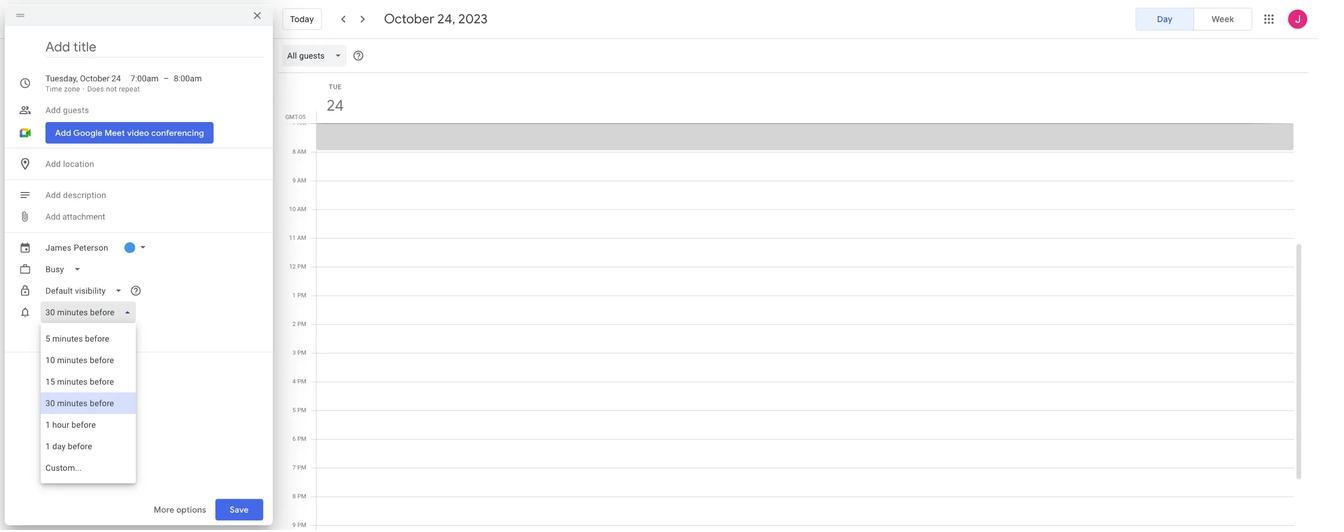 Task type: describe. For each thing, give the bounding box(es) containing it.
attachment
[[62, 212, 105, 221]]

2023
[[458, 11, 488, 28]]

24,
[[437, 11, 455, 28]]

12
[[289, 263, 296, 270]]

tue 24
[[326, 83, 343, 115]]

add location
[[45, 159, 94, 169]]

does not repeat
[[87, 85, 140, 93]]

add for add notification
[[45, 330, 60, 340]]

tuesday,
[[45, 74, 78, 83]]

8 for 8 am
[[292, 148, 296, 155]]

pm for 2 pm
[[297, 321, 306, 327]]

add location button
[[41, 153, 263, 175]]

9 for 9 am
[[292, 177, 296, 184]]

5
[[293, 407, 296, 413]]

notification
[[62, 330, 104, 340]]

3 option from the top
[[41, 371, 136, 393]]

2 option from the top
[[41, 349, 136, 371]]

option group containing day
[[1136, 8, 1252, 31]]

10
[[289, 206, 296, 212]]

pm for 5 pm
[[297, 407, 306, 413]]

add for add location
[[45, 159, 61, 169]]

james peterson
[[45, 243, 108, 252]]

Add title text field
[[45, 38, 263, 56]]

6
[[293, 436, 296, 442]]

time zone
[[45, 85, 80, 93]]

11 am
[[289, 235, 306, 241]]

pm for 6 pm
[[297, 436, 306, 442]]

time
[[45, 85, 62, 93]]

8 for 8 pm
[[293, 493, 296, 500]]

4
[[293, 378, 296, 385]]

tuesday, october 24 element
[[321, 92, 349, 120]]

9 pm
[[293, 522, 306, 528]]

7 am
[[292, 120, 306, 126]]

add guests
[[45, 105, 89, 115]]

add guests button
[[41, 99, 263, 121]]

james
[[45, 243, 72, 252]]

pm for 12 pm
[[297, 263, 306, 270]]

0 horizontal spatial october
[[80, 74, 109, 83]]

october 24, 2023
[[384, 11, 488, 28]]

7 for 7 pm
[[293, 464, 296, 471]]

1 pm
[[293, 292, 306, 299]]

10 am
[[289, 206, 306, 212]]

1
[[293, 292, 296, 299]]

8 pm
[[293, 493, 306, 500]]

to element
[[163, 72, 169, 84]]

gmt-05
[[285, 114, 306, 120]]

peterson
[[74, 243, 108, 252]]

add for add attachment
[[45, 212, 60, 221]]

1 option from the top
[[41, 328, 136, 349]]

9 for 9 pm
[[293, 522, 296, 528]]

add notification
[[45, 330, 104, 340]]

add for add guests
[[45, 105, 61, 115]]



Task type: locate. For each thing, give the bounding box(es) containing it.
12 pm
[[289, 263, 306, 270]]

7:00am – 8:00am
[[131, 74, 202, 83]]

pm for 3 pm
[[297, 349, 306, 356]]

add left notification
[[45, 330, 60, 340]]

1 am from the top
[[297, 120, 306, 126]]

gmt-
[[285, 114, 299, 120]]

pm for 1 pm
[[297, 292, 306, 299]]

am up 9 am
[[297, 148, 306, 155]]

october
[[384, 11, 434, 28], [80, 74, 109, 83]]

add inside button
[[45, 330, 60, 340]]

am for 8 am
[[297, 148, 306, 155]]

2 pm
[[293, 321, 306, 327]]

24 column header
[[316, 73, 1294, 123]]

8 up 9 pm
[[293, 493, 296, 500]]

pm right the 2
[[297, 321, 306, 327]]

6 option from the top
[[41, 436, 136, 457]]

option group
[[1136, 8, 1252, 31]]

0 vertical spatial 7
[[292, 120, 296, 126]]

notification list box
[[41, 323, 136, 483]]

add description
[[45, 190, 106, 200]]

add left attachment
[[45, 212, 60, 221]]

am right 11
[[297, 235, 306, 241]]

zone
[[64, 85, 80, 93]]

6 pm from the top
[[297, 407, 306, 413]]

5 pm from the top
[[297, 378, 306, 385]]

5 add from the top
[[45, 330, 60, 340]]

add attachment button
[[41, 206, 110, 227]]

pm right 3
[[297, 349, 306, 356]]

9 up 10
[[292, 177, 296, 184]]

am
[[297, 120, 306, 126], [297, 148, 306, 155], [297, 177, 306, 184], [297, 206, 306, 212], [297, 235, 306, 241]]

7 for 7 am
[[292, 120, 296, 126]]

am right 10
[[297, 206, 306, 212]]

add description button
[[41, 184, 263, 206]]

5 am from the top
[[297, 235, 306, 241]]

24
[[112, 74, 121, 83], [326, 96, 343, 115]]

8:00am
[[174, 74, 202, 83]]

8 am
[[292, 148, 306, 155]]

pm
[[297, 263, 306, 270], [297, 292, 306, 299], [297, 321, 306, 327], [297, 349, 306, 356], [297, 378, 306, 385], [297, 407, 306, 413], [297, 436, 306, 442], [297, 464, 306, 471], [297, 493, 306, 500], [297, 522, 306, 528]]

24 inside 'column header'
[[326, 96, 343, 115]]

1 vertical spatial 9
[[293, 522, 296, 528]]

2
[[293, 321, 296, 327]]

0 vertical spatial 8
[[292, 148, 296, 155]]

1 vertical spatial 24
[[326, 96, 343, 115]]

8 pm from the top
[[297, 464, 306, 471]]

tuesday, october 24
[[45, 74, 121, 83]]

3
[[293, 349, 296, 356]]

11
[[289, 235, 296, 241]]

4 option from the top
[[41, 393, 136, 414]]

7 option from the top
[[41, 457, 136, 479]]

add attachment
[[45, 212, 105, 221]]

pm for 8 pm
[[297, 493, 306, 500]]

9
[[292, 177, 296, 184], [293, 522, 296, 528]]

0 vertical spatial 24
[[112, 74, 121, 83]]

october left 24,
[[384, 11, 434, 28]]

option
[[41, 328, 136, 349], [41, 349, 136, 371], [41, 371, 136, 393], [41, 393, 136, 414], [41, 414, 136, 436], [41, 436, 136, 457], [41, 457, 136, 479]]

4 add from the top
[[45, 212, 60, 221]]

8 up 9 am
[[292, 148, 296, 155]]

tue
[[329, 83, 342, 91]]

pm down 8 pm
[[297, 522, 306, 528]]

24 up the 'does not repeat'
[[112, 74, 121, 83]]

add inside button
[[45, 212, 60, 221]]

7:00am
[[131, 74, 159, 83]]

24 grid
[[278, 73, 1304, 530]]

1 horizontal spatial 24
[[326, 96, 343, 115]]

2 8 from the top
[[293, 493, 296, 500]]

0 horizontal spatial 24
[[112, 74, 121, 83]]

24 down tue
[[326, 96, 343, 115]]

Week radio
[[1194, 8, 1252, 31]]

2 add from the top
[[45, 159, 61, 169]]

am up 8 am
[[297, 120, 306, 126]]

pm right '1'
[[297, 292, 306, 299]]

1 add from the top
[[45, 105, 61, 115]]

3 pm from the top
[[297, 321, 306, 327]]

2 9 from the top
[[293, 522, 296, 528]]

9 pm from the top
[[297, 493, 306, 500]]

5 pm
[[293, 407, 306, 413]]

2 7 from the top
[[293, 464, 296, 471]]

8
[[292, 148, 296, 155], [293, 493, 296, 500]]

1 7 from the top
[[292, 120, 296, 126]]

–
[[163, 74, 169, 83]]

am for 10 am
[[297, 206, 306, 212]]

am for 7 am
[[297, 120, 306, 126]]

pm for 4 pm
[[297, 378, 306, 385]]

4 pm from the top
[[297, 349, 306, 356]]

description
[[63, 190, 106, 200]]

add
[[45, 105, 61, 115], [45, 159, 61, 169], [45, 190, 61, 200], [45, 212, 60, 221], [45, 330, 60, 340]]

9 am
[[292, 177, 306, 184]]

1 horizontal spatial october
[[384, 11, 434, 28]]

Day radio
[[1136, 8, 1194, 31]]

pm right 6
[[297, 436, 306, 442]]

None field
[[282, 45, 351, 66], [41, 258, 90, 280], [41, 280, 132, 302], [41, 302, 141, 323], [282, 45, 351, 66], [41, 258, 90, 280], [41, 280, 132, 302], [41, 302, 141, 323]]

4 am from the top
[[297, 206, 306, 212]]

am for 11 am
[[297, 235, 306, 241]]

2 pm from the top
[[297, 292, 306, 299]]

4 pm
[[293, 378, 306, 385]]

today button
[[282, 5, 322, 34]]

1 8 from the top
[[292, 148, 296, 155]]

1 vertical spatial 8
[[293, 493, 296, 500]]

10 pm from the top
[[297, 522, 306, 528]]

1 9 from the top
[[292, 177, 296, 184]]

7 pm
[[293, 464, 306, 471]]

pm for 9 pm
[[297, 522, 306, 528]]

add left 'location'
[[45, 159, 61, 169]]

add notification button
[[41, 321, 109, 349]]

7
[[292, 120, 296, 126], [293, 464, 296, 471]]

7 down 6
[[293, 464, 296, 471]]

0 vertical spatial 9
[[292, 177, 296, 184]]

day
[[1157, 14, 1173, 25]]

week
[[1212, 14, 1234, 25]]

add for add description
[[45, 190, 61, 200]]

am for 9 am
[[297, 177, 306, 184]]

3 am from the top
[[297, 177, 306, 184]]

does
[[87, 85, 104, 93]]

add down time
[[45, 105, 61, 115]]

pm right 4
[[297, 378, 306, 385]]

7 pm from the top
[[297, 436, 306, 442]]

1 vertical spatial october
[[80, 74, 109, 83]]

2 am from the top
[[297, 148, 306, 155]]

0 vertical spatial october
[[384, 11, 434, 28]]

pm right the 12
[[297, 263, 306, 270]]

05
[[299, 114, 306, 120]]

location
[[63, 159, 94, 169]]

pm right 5
[[297, 407, 306, 413]]

6 pm
[[293, 436, 306, 442]]

pm for 7 pm
[[297, 464, 306, 471]]

1 vertical spatial 7
[[293, 464, 296, 471]]

add up add attachment
[[45, 190, 61, 200]]

3 pm
[[293, 349, 306, 356]]

not
[[106, 85, 117, 93]]

pm down "6 pm"
[[297, 464, 306, 471]]

october up does
[[80, 74, 109, 83]]

3 add from the top
[[45, 190, 61, 200]]

guests
[[63, 105, 89, 115]]

today
[[290, 14, 314, 25]]

pm up 9 pm
[[297, 493, 306, 500]]

9 down 8 pm
[[293, 522, 296, 528]]

7 left 05
[[292, 120, 296, 126]]

1 pm from the top
[[297, 263, 306, 270]]

repeat
[[119, 85, 140, 93]]

am down 8 am
[[297, 177, 306, 184]]

5 option from the top
[[41, 414, 136, 436]]



Task type: vqa. For each thing, say whether or not it's contained in the screenshot.
Week option
yes



